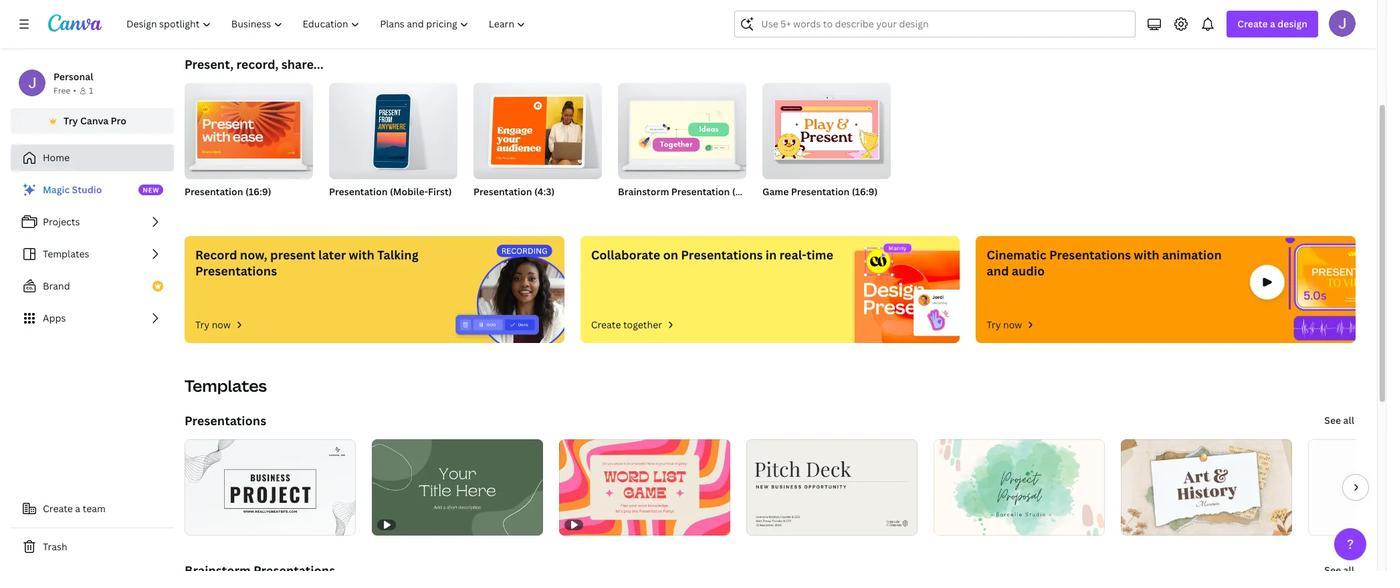 Task type: locate. For each thing, give the bounding box(es) containing it.
a
[[1271, 17, 1276, 30], [75, 503, 80, 515]]

a left team on the left of page
[[75, 503, 80, 515]]

presentation (4:3)
[[474, 185, 555, 198]]

1080 up real-
[[790, 203, 810, 214]]

presentation inside presentation (16:9) 1920 × 1080 px
[[185, 185, 243, 198]]

2 now from the left
[[1004, 319, 1023, 331]]

1 (16:9) from the left
[[246, 185, 271, 198]]

try
[[64, 114, 78, 127], [195, 319, 210, 331], [987, 319, 1002, 331]]

templates up presentations link
[[185, 375, 267, 397]]

create a team button
[[11, 496, 174, 523]]

print products button
[[892, 0, 949, 35]]

create left team on the left of page
[[43, 503, 73, 515]]

2 presentation from the left
[[329, 185, 388, 198]]

magic studio
[[43, 183, 102, 196]]

5 group from the left
[[763, 78, 891, 179]]

present
[[270, 247, 316, 263]]

presentations inside the record now, present later with talking presentations
[[195, 263, 277, 279]]

1 1080 from the left
[[212, 203, 232, 214]]

px for game
[[812, 203, 821, 214]]

1 horizontal spatial with
[[1134, 247, 1160, 263]]

presentation right new
[[185, 185, 243, 198]]

now
[[212, 319, 231, 331], [1004, 319, 1023, 331]]

0 vertical spatial create
[[1238, 17, 1269, 30]]

0 horizontal spatial a
[[75, 503, 80, 515]]

apps link
[[11, 305, 174, 332]]

2 horizontal spatial create
[[1238, 17, 1269, 30]]

try now for cinematic presentations with animation and audio
[[987, 319, 1023, 331]]

more
[[1060, 13, 1081, 24]]

0 horizontal spatial create
[[43, 503, 73, 515]]

1080 up later
[[329, 203, 349, 214]]

new
[[143, 185, 159, 195]]

with
[[349, 247, 375, 263], [1134, 247, 1160, 263]]

presentation right game
[[792, 185, 850, 198]]

a inside button
[[75, 503, 80, 515]]

2 try now from the left
[[987, 319, 1023, 331]]

cinematic
[[987, 247, 1047, 263]]

list
[[11, 177, 174, 332]]

0 horizontal spatial 1080
[[212, 203, 232, 214]]

2 vertical spatial create
[[43, 503, 73, 515]]

presentation inside presentation (mobile-first) 1080 × 1920 px
[[329, 185, 388, 198]]

create inside dropdown button
[[1238, 17, 1269, 30]]

create left the design at the right
[[1238, 17, 1269, 30]]

2 1080 from the left
[[329, 203, 349, 214]]

4 group from the left
[[618, 78, 747, 179]]

3 × from the left
[[784, 203, 788, 214]]

with left animation
[[1134, 247, 1160, 263]]

•
[[73, 85, 76, 96]]

create
[[1238, 17, 1269, 30], [591, 319, 621, 331], [43, 503, 73, 515]]

home
[[43, 151, 70, 164]]

1 with from the left
[[349, 247, 375, 263]]

None search field
[[735, 11, 1137, 37]]

3 1920 from the left
[[763, 203, 782, 214]]

presentation for presentation (16:9) 1920 × 1080 px
[[185, 185, 243, 198]]

1 now from the left
[[212, 319, 231, 331]]

projects link
[[11, 209, 174, 236]]

print products
[[892, 13, 949, 24]]

a for team
[[75, 503, 80, 515]]

presentation left (mobile-
[[329, 185, 388, 198]]

design
[[1278, 17, 1308, 30]]

presentations inside cinematic presentations with animation and audio
[[1050, 247, 1132, 263]]

0 horizontal spatial try
[[64, 114, 78, 127]]

px up time
[[812, 203, 821, 214]]

3 px from the left
[[812, 203, 821, 214]]

brand link
[[11, 273, 174, 300]]

0 horizontal spatial 1920
[[185, 203, 204, 214]]

later
[[319, 247, 346, 263]]

1920 inside presentation (mobile-first) 1080 × 1920 px
[[357, 203, 376, 214]]

presentation (4:3) group
[[474, 78, 602, 215]]

1 horizontal spatial try
[[195, 319, 210, 331]]

see all link
[[1324, 408, 1356, 434]]

2 horizontal spatial 1920
[[763, 203, 782, 214]]

2 × from the left
[[351, 203, 355, 214]]

1 horizontal spatial create
[[591, 319, 621, 331]]

1 vertical spatial a
[[75, 503, 80, 515]]

in
[[766, 247, 777, 263]]

0 horizontal spatial templates
[[43, 248, 89, 260]]

× inside presentation (mobile-first) 1080 × 1920 px
[[351, 203, 355, 214]]

create left together
[[591, 319, 621, 331]]

try canva pro
[[64, 114, 126, 127]]

1 try now from the left
[[195, 319, 231, 331]]

1 horizontal spatial (16:9)
[[733, 185, 758, 198]]

2 horizontal spatial (16:9)
[[852, 185, 878, 198]]

group
[[185, 78, 313, 179], [329, 78, 458, 179], [474, 78, 602, 179], [618, 78, 747, 179], [763, 78, 891, 179]]

1 vertical spatial create
[[591, 319, 621, 331]]

px up talking
[[378, 203, 388, 214]]

1 group from the left
[[185, 78, 313, 179]]

1 horizontal spatial 1920
[[357, 203, 376, 214]]

social
[[746, 13, 769, 24]]

cinematic presentations with animation and audio
[[987, 247, 1223, 279]]

game presentation (16:9) group
[[763, 78, 891, 215]]

3 presentation from the left
[[474, 185, 532, 198]]

× inside game presentation (16:9) 1920 × 1080 px
[[784, 203, 788, 214]]

create inside button
[[43, 503, 73, 515]]

px up now,
[[234, 203, 243, 214]]

1 vertical spatial templates
[[185, 375, 267, 397]]

try for record now, present later with talking presentations
[[195, 319, 210, 331]]

pro
[[111, 114, 126, 127]]

px inside presentation (mobile-first) 1080 × 1920 px
[[378, 203, 388, 214]]

present, record, share...
[[185, 56, 324, 72]]

for you button
[[455, 0, 487, 35]]

0 vertical spatial templates
[[43, 248, 89, 260]]

2 1920 from the left
[[357, 203, 376, 214]]

px inside game presentation (16:9) 1920 × 1080 px
[[812, 203, 821, 214]]

1 horizontal spatial try now
[[987, 319, 1023, 331]]

2 (16:9) from the left
[[733, 185, 758, 198]]

presentation right brainstorm
[[672, 185, 730, 198]]

(16:9)
[[246, 185, 271, 198], [733, 185, 758, 198], [852, 185, 878, 198]]

group for presentation (mobile-first)
[[329, 78, 458, 179]]

studio
[[72, 183, 102, 196]]

0 horizontal spatial (16:9)
[[246, 185, 271, 198]]

0 horizontal spatial try now
[[195, 319, 231, 331]]

free
[[54, 85, 70, 96]]

2 px from the left
[[378, 203, 388, 214]]

create together
[[591, 319, 663, 331]]

1 1920 from the left
[[185, 203, 204, 214]]

team
[[83, 503, 106, 515]]

0 vertical spatial a
[[1271, 17, 1276, 30]]

presentation (16:9) group
[[185, 78, 313, 215]]

audio
[[1012, 263, 1045, 279]]

1 × from the left
[[206, 203, 210, 214]]

×
[[206, 203, 210, 214], [351, 203, 355, 214], [784, 203, 788, 214]]

first)
[[428, 185, 452, 198]]

1080 up record
[[212, 203, 232, 214]]

with right later
[[349, 247, 375, 263]]

record now, present later with talking presentations
[[195, 247, 419, 279]]

brainstorm presentation (16:9) group
[[618, 78, 758, 215]]

present,
[[185, 56, 234, 72]]

presentations
[[681, 247, 763, 263], [1050, 247, 1132, 263], [195, 263, 277, 279], [185, 413, 266, 429]]

templates down projects at the top left
[[43, 248, 89, 260]]

0 horizontal spatial ×
[[206, 203, 210, 214]]

1 horizontal spatial px
[[378, 203, 388, 214]]

5 presentation from the left
[[792, 185, 850, 198]]

0 horizontal spatial now
[[212, 319, 231, 331]]

presentations link
[[185, 413, 266, 429]]

1920 inside game presentation (16:9) 1920 × 1080 px
[[763, 203, 782, 214]]

try inside button
[[64, 114, 78, 127]]

3 group from the left
[[474, 78, 602, 179]]

media
[[771, 13, 795, 24]]

now for record now, present later with talking presentations
[[212, 319, 231, 331]]

group inside brainstorm presentation (16:9) group
[[618, 78, 747, 179]]

try for cinematic presentations with animation and audio
[[987, 319, 1002, 331]]

try now
[[195, 319, 231, 331], [987, 319, 1023, 331]]

1 presentation from the left
[[185, 185, 243, 198]]

presentation for presentation (mobile-first) 1080 × 1920 px
[[329, 185, 388, 198]]

jacob simon image
[[1330, 10, 1356, 37]]

1080
[[212, 203, 232, 214], [329, 203, 349, 214], [790, 203, 810, 214]]

a for design
[[1271, 17, 1276, 30]]

2 horizontal spatial 1080
[[790, 203, 810, 214]]

a inside dropdown button
[[1271, 17, 1276, 30]]

now for cinematic presentations with animation and audio
[[1004, 319, 1023, 331]]

2 with from the left
[[1134, 247, 1160, 263]]

0 horizontal spatial px
[[234, 203, 243, 214]]

(16:9) inside game presentation (16:9) 1920 × 1080 px
[[852, 185, 878, 198]]

1 horizontal spatial a
[[1271, 17, 1276, 30]]

2 horizontal spatial try
[[987, 319, 1002, 331]]

presentation
[[185, 185, 243, 198], [329, 185, 388, 198], [474, 185, 532, 198], [672, 185, 730, 198], [792, 185, 850, 198]]

1 px from the left
[[234, 203, 243, 214]]

2 group from the left
[[329, 78, 458, 179]]

3 1080 from the left
[[790, 203, 810, 214]]

0 horizontal spatial with
[[349, 247, 375, 263]]

1 horizontal spatial ×
[[351, 203, 355, 214]]

1080 inside presentation (mobile-first) 1080 × 1920 px
[[329, 203, 349, 214]]

1920
[[185, 203, 204, 214], [357, 203, 376, 214], [763, 203, 782, 214]]

2 horizontal spatial px
[[812, 203, 821, 214]]

3 (16:9) from the left
[[852, 185, 878, 198]]

presentation left '(4:3)'
[[474, 185, 532, 198]]

1 horizontal spatial now
[[1004, 319, 1023, 331]]

a left the design at the right
[[1271, 17, 1276, 30]]

px
[[234, 203, 243, 214], [378, 203, 388, 214], [812, 203, 821, 214]]

more button
[[1054, 0, 1086, 35]]

for
[[456, 13, 469, 24]]

1
[[89, 85, 93, 96]]

1 horizontal spatial 1080
[[329, 203, 349, 214]]

templates
[[43, 248, 89, 260], [185, 375, 267, 397]]

2 horizontal spatial ×
[[784, 203, 788, 214]]



Task type: describe. For each thing, give the bounding box(es) containing it.
templates link
[[11, 241, 174, 268]]

home link
[[11, 145, 174, 171]]

(16:9) inside presentation (16:9) 1920 × 1080 px
[[246, 185, 271, 198]]

group for game presentation (16:9)
[[763, 78, 891, 179]]

game presentation (16:9) 1920 × 1080 px
[[763, 185, 878, 214]]

on
[[663, 247, 679, 263]]

magic
[[43, 183, 70, 196]]

presentation (mobile-first) 1080 × 1920 px
[[329, 185, 452, 214]]

canva
[[80, 114, 109, 127]]

videos button
[[829, 0, 862, 35]]

(16:9) for game presentation (16:9) 1920 × 1080 px
[[852, 185, 878, 198]]

presentation for presentation (4:3)
[[474, 185, 532, 198]]

talking
[[377, 247, 419, 263]]

create for create a team
[[43, 503, 73, 515]]

presentation inside game presentation (16:9) 1920 × 1080 px
[[792, 185, 850, 198]]

presentation (16:9) 1920 × 1080 px
[[185, 185, 271, 214]]

websites button
[[978, 0, 1013, 35]]

collaborate
[[591, 247, 661, 263]]

real-
[[780, 247, 807, 263]]

× for presentation
[[351, 203, 355, 214]]

free •
[[54, 85, 76, 96]]

projects
[[43, 215, 80, 228]]

try canva pro button
[[11, 108, 174, 134]]

see all
[[1325, 414, 1355, 427]]

all
[[1344, 414, 1355, 427]]

(mobile-
[[390, 185, 428, 198]]

social media button
[[746, 0, 795, 35]]

(4:3)
[[535, 185, 555, 198]]

create a design
[[1238, 17, 1308, 30]]

presentation (mobile-first) group
[[329, 78, 458, 215]]

time
[[807, 247, 834, 263]]

trash
[[43, 541, 67, 553]]

products
[[913, 13, 949, 24]]

1 horizontal spatial templates
[[185, 375, 267, 397]]

apps
[[43, 312, 66, 325]]

1080 inside presentation (16:9) 1920 × 1080 px
[[212, 203, 232, 214]]

templates inside list
[[43, 248, 89, 260]]

× for game
[[784, 203, 788, 214]]

1080 inside game presentation (16:9) 1920 × 1080 px
[[790, 203, 810, 214]]

together
[[624, 319, 663, 331]]

try now for record now, present later with talking presentations
[[195, 319, 231, 331]]

and
[[987, 263, 1009, 279]]

trash link
[[11, 534, 174, 561]]

share...
[[282, 56, 324, 72]]

animation
[[1163, 247, 1223, 263]]

record
[[195, 247, 237, 263]]

Search search field
[[762, 11, 1110, 37]]

brand
[[43, 280, 70, 292]]

create for create together
[[591, 319, 621, 331]]

group for brainstorm presentation (16:9)
[[618, 78, 747, 179]]

now,
[[240, 247, 268, 263]]

1920 inside presentation (16:9) 1920 × 1080 px
[[185, 203, 204, 214]]

brainstorm
[[618, 185, 669, 198]]

game
[[763, 185, 789, 198]]

px inside presentation (16:9) 1920 × 1080 px
[[234, 203, 243, 214]]

top level navigation element
[[118, 11, 538, 37]]

for you
[[456, 13, 485, 24]]

personal
[[54, 70, 93, 83]]

list containing magic studio
[[11, 177, 174, 332]]

(16:9) for brainstorm presentation (16:9)
[[733, 185, 758, 198]]

collaborate on presentations in real-time
[[591, 247, 834, 263]]

create a team
[[43, 503, 106, 515]]

social media
[[746, 13, 795, 24]]

websites
[[978, 13, 1013, 24]]

brainstorm presentation (16:9)
[[618, 185, 758, 198]]

px for presentation
[[378, 203, 388, 214]]

you
[[471, 13, 485, 24]]

group for presentation (4:3)
[[474, 78, 602, 179]]

× inside presentation (16:9) 1920 × 1080 px
[[206, 203, 210, 214]]

record,
[[236, 56, 279, 72]]

group for presentation (16:9)
[[185, 78, 313, 179]]

create for create a design
[[1238, 17, 1269, 30]]

with inside the record now, present later with talking presentations
[[349, 247, 375, 263]]

4 presentation from the left
[[672, 185, 730, 198]]

videos
[[832, 13, 859, 24]]

create a design button
[[1228, 11, 1319, 37]]

print
[[892, 13, 911, 24]]

with inside cinematic presentations with animation and audio
[[1134, 247, 1160, 263]]

see
[[1325, 414, 1342, 427]]



Task type: vqa. For each thing, say whether or not it's contained in the screenshot.
in
yes



